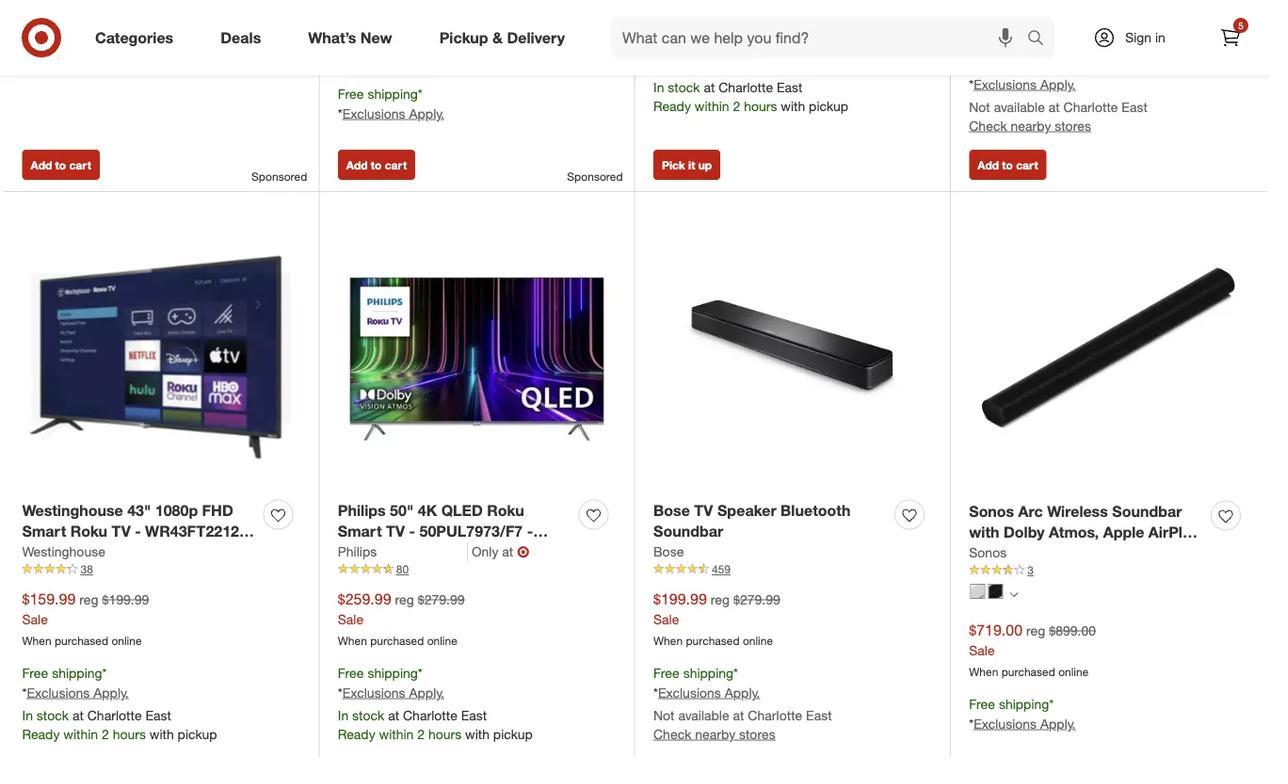Task type: locate. For each thing, give the bounding box(es) containing it.
free for westinghouse 43" 1080p fhd smart roku tv - wr43ft2212 - special purchase
[[22, 665, 48, 681]]

43"
[[127, 501, 151, 519]]

categories
[[95, 28, 174, 47]]

westinghouse
[[22, 501, 123, 519], [22, 544, 105, 560]]

1 horizontal spatial tv
[[386, 523, 405, 541]]

apply. for philips 50" 4k qled roku smart tv - 50pul7973/f7 - special purchase
[[409, 685, 445, 701]]

to for $223.00
[[55, 158, 66, 172]]

2 inside discontinued for shipping in stock at  charlotte east ready within 2 hours with pickup
[[733, 98, 741, 114]]

$279.99 inside $199.99 reg $279.99 sale when purchased online
[[734, 592, 781, 608]]

east
[[777, 79, 803, 95], [1122, 99, 1148, 115], [146, 707, 171, 724], [461, 707, 487, 724], [806, 707, 832, 724]]

online down 38 link
[[112, 634, 142, 648]]

shipping down $259.99 reg $279.99 sale when purchased online
[[368, 665, 418, 681]]

free shipping * * exclusions apply. in stock at  charlotte east ready within 2 hours with pickup down $259.99 reg $279.99 sale when purchased online
[[338, 665, 533, 743]]

special inside westinghouse 43" 1080p fhd smart roku tv - wr43ft2212 - special purchase
[[22, 544, 75, 562]]

0 vertical spatial free shipping * * exclusions apply. not available at charlotte east check nearby stores
[[970, 56, 1148, 134]]

reg for $159.99
[[79, 592, 99, 608]]

add to cart
[[31, 158, 91, 172], [346, 158, 407, 172], [978, 158, 1039, 172]]

1 vertical spatial stores
[[740, 726, 776, 743]]

check
[[970, 117, 1008, 134], [654, 726, 692, 743]]

3 add to cart from the left
[[978, 158, 1039, 172]]

2 for westinghouse 43" 1080p fhd smart roku tv - wr43ft2212 - special purchase
[[102, 726, 109, 743]]

delivery
[[507, 28, 565, 47]]

0 vertical spatial bose
[[654, 501, 690, 519]]

apply. for westinghouse 43" 1080p fhd smart roku tv - wr43ft2212 - special purchase
[[93, 685, 129, 701]]

exclusions apply. link down $719.00 reg $899.00 sale when purchased online
[[974, 716, 1076, 732]]

0 horizontal spatial not
[[654, 707, 675, 724]]

purchase inside westinghouse 43" 1080p fhd smart roku tv - wr43ft2212 - special purchase
[[79, 544, 147, 562]]

online down $899.00
[[1059, 665, 1089, 679]]

2 horizontal spatial add
[[978, 158, 1000, 172]]

- down 43"
[[135, 523, 141, 541]]

with
[[781, 98, 806, 114], [970, 523, 1000, 542], [150, 726, 174, 743], [465, 726, 490, 743]]

westinghouse up 38
[[22, 544, 105, 560]]

westinghouse inside westinghouse 43" 1080p fhd smart roku tv - wr43ft2212 - special purchase
[[22, 501, 123, 519]]

0 horizontal spatial free shipping * * exclusions apply. in stock at  charlotte east ready within 2 hours with pickup
[[22, 665, 217, 743]]

exclusions down $159.99 reg $199.99 sale when purchased online on the bottom left of the page
[[27, 685, 90, 701]]

$199.99 down 38 link
[[102, 592, 149, 608]]

1 add from the left
[[31, 158, 52, 172]]

soundbar up bose link
[[654, 523, 724, 541]]

free shipping * * exclusions apply. down new
[[338, 86, 445, 122]]

0 horizontal spatial pickup
[[178, 726, 217, 743]]

tv inside philips 50" 4k qled roku smart tv - 50pul7973/f7 - special purchase
[[386, 523, 405, 541]]

when down '$159.99'
[[22, 634, 51, 648]]

charlotte inside discontinued for shipping in stock at  charlotte east ready within 2 hours with pickup
[[719, 79, 774, 95]]

exclusions for bose tv speaker bluetooth soundbar
[[658, 685, 721, 701]]

$399.00 sale
[[338, 11, 391, 48]]

only
[[472, 544, 499, 560]]

free shipping * * exclusions apply. down $719.00 reg $899.00 sale when purchased online
[[970, 696, 1076, 732]]

add to cart button for $223.00
[[22, 150, 100, 180]]

1 horizontal spatial $199.99
[[654, 590, 707, 609]]

1 horizontal spatial special
[[338, 544, 391, 562]]

to
[[55, 158, 66, 172], [371, 158, 382, 172], [1003, 158, 1014, 172]]

philips for philips
[[338, 544, 377, 560]]

exclusions for philips 50" 4k qled roku smart tv - 50pul7973/f7 - special purchase
[[343, 685, 406, 701]]

charlotte for philips 50" 4k qled roku smart tv - 50pul7973/f7 - special purchase
[[403, 707, 458, 724]]

$279.99 for $259.99
[[418, 592, 465, 608]]

soundbar up apple
[[1113, 502, 1183, 520]]

in inside sonos arc wireless soundbar with dolby atmos, apple airplay 2, and built-in voice assistant (black)
[[1056, 545, 1069, 563]]

1 westinghouse from the top
[[22, 501, 123, 519]]

westinghouse 43" 1080p fhd smart roku tv - wr43ft2212 - special purchase link
[[22, 500, 256, 562]]

0 horizontal spatial free shipping * * exclusions apply. not available at charlotte east check nearby stores
[[654, 665, 832, 743]]

when inside $199.99 reg $279.99 sale when purchased online
[[654, 634, 683, 648]]

50pul7973/f7
[[420, 523, 523, 541]]

free down $259.99 reg $279.99 sale when purchased online
[[338, 665, 364, 681]]

in
[[654, 79, 665, 95], [22, 707, 33, 724], [338, 707, 349, 724]]

0 horizontal spatial check nearby stores button
[[654, 725, 776, 744]]

reg inside $259.99 reg $279.99 sale when purchased online
[[395, 592, 414, 608]]

0 horizontal spatial ready
[[22, 726, 60, 743]]

purchase for wr43ft2212
[[79, 544, 147, 562]]

cart for $399.00
[[385, 158, 407, 172]]

in
[[1156, 29, 1166, 46], [1056, 545, 1069, 563]]

reg down 38
[[79, 592, 99, 608]]

pick it up
[[662, 158, 712, 172]]

fhd
[[202, 501, 233, 519]]

1 vertical spatial westinghouse
[[22, 544, 105, 560]]

ready
[[654, 98, 691, 114], [22, 726, 60, 743], [338, 726, 376, 743]]

free shipping * * exclusions apply. for the exclusions apply. link under new
[[338, 86, 445, 122]]

exclusions apply. link down $259.99 reg $279.99 sale when purchased online
[[343, 685, 445, 701]]

sale inside $159.99 reg $199.99 sale when purchased online
[[22, 611, 48, 628]]

to for sale
[[1003, 158, 1014, 172]]

roku up 50pul7973/f7
[[487, 501, 524, 519]]

when down bose link
[[654, 634, 683, 648]]

it
[[689, 158, 696, 172]]

bose tv speaker bluetooth soundbar image
[[654, 211, 932, 489], [654, 211, 932, 489]]

2 sonos from the top
[[970, 545, 1007, 561]]

exclusions down $719.00 reg $899.00 sale when purchased online
[[974, 716, 1037, 732]]

smart up the westinghouse link
[[22, 523, 66, 541]]

free down what's new link
[[338, 86, 364, 102]]

roku up the westinghouse link
[[70, 523, 107, 541]]

(black)
[[970, 567, 1019, 585]]

bose for bose
[[654, 544, 684, 560]]

1 horizontal spatial hours
[[429, 726, 462, 743]]

reg for $259.99
[[395, 592, 414, 608]]

apply. for sonos arc wireless soundbar with dolby atmos, apple airplay 2, and built-in voice assistant (black)
[[1041, 716, 1076, 732]]

reg down the 80
[[395, 592, 414, 608]]

$199.99 inside $199.99 reg $279.99 sale when purchased online
[[654, 590, 707, 609]]

1 vertical spatial free shipping * * exclusions apply.
[[970, 696, 1076, 732]]

1 horizontal spatial sale when purchased online
[[970, 3, 1089, 39]]

2 horizontal spatial within
[[695, 98, 730, 114]]

bose up bose link
[[654, 501, 690, 519]]

1 vertical spatial sonos
[[970, 545, 1007, 561]]

0 vertical spatial check nearby stores button
[[970, 116, 1092, 135]]

0 horizontal spatial 2
[[102, 726, 109, 743]]

only at ¬
[[472, 543, 530, 561]]

apply. down $259.99 reg $279.99 sale when purchased online
[[409, 685, 445, 701]]

in down atmos,
[[1056, 545, 1069, 563]]

2 add from the left
[[346, 158, 368, 172]]

0 horizontal spatial in
[[22, 707, 33, 724]]

reg
[[79, 592, 99, 608], [395, 592, 414, 608], [711, 592, 730, 608], [1027, 623, 1046, 639]]

reg for $199.99
[[711, 592, 730, 608]]

special for smart
[[338, 544, 391, 562]]

check nearby stores button for the exclusions apply. link under $199.99 reg $279.99 sale when purchased online
[[654, 725, 776, 744]]

not
[[970, 99, 991, 115], [654, 707, 675, 724]]

smart inside westinghouse 43" 1080p fhd smart roku tv - wr43ft2212 - special purchase
[[22, 523, 66, 541]]

philips inside philips link
[[338, 544, 377, 560]]

1 horizontal spatial free shipping * * exclusions apply. not available at charlotte east check nearby stores
[[970, 56, 1148, 134]]

built-
[[1017, 545, 1056, 563]]

when inside $259.99 reg $279.99 sale when purchased online
[[338, 634, 367, 648]]

1 horizontal spatial in
[[1156, 29, 1166, 46]]

add to cart for $223.00
[[31, 158, 91, 172]]

1 horizontal spatial available
[[994, 99, 1046, 115]]

1 vertical spatial check
[[654, 726, 692, 743]]

reg inside $159.99 reg $199.99 sale when purchased online
[[79, 592, 99, 608]]

0 horizontal spatial soundbar
[[654, 523, 724, 541]]

0 vertical spatial sonos
[[970, 502, 1015, 520]]

philips link
[[338, 543, 468, 561]]

$399.00
[[338, 11, 391, 29]]

east inside discontinued for shipping in stock at  charlotte east ready within 2 hours with pickup
[[777, 79, 803, 95]]

3 to from the left
[[1003, 158, 1014, 172]]

sale
[[654, 2, 680, 18], [970, 3, 995, 19], [22, 32, 48, 48], [338, 32, 364, 48], [22, 611, 48, 628], [338, 611, 364, 628], [654, 611, 680, 628], [970, 643, 995, 659]]

not for 'check nearby stores' button associated with the exclusions apply. link under $199.99 reg $279.99 sale when purchased online
[[654, 707, 675, 724]]

add to cart button
[[22, 150, 100, 180], [338, 150, 416, 180], [970, 150, 1047, 180]]

1 horizontal spatial cart
[[385, 158, 407, 172]]

free for bose tv speaker bluetooth soundbar
[[654, 665, 680, 681]]

check nearby stores button
[[970, 116, 1092, 135], [654, 725, 776, 744]]

tv up philips link
[[386, 523, 405, 541]]

1 horizontal spatial stock
[[352, 707, 385, 724]]

1 horizontal spatial to
[[371, 158, 382, 172]]

3 add from the left
[[978, 158, 1000, 172]]

purchase down 43"
[[79, 544, 147, 562]]

bose link
[[654, 543, 684, 561]]

philips 50" 4k qled roku smart tv - 50pul7973/f7 - special purchase image
[[338, 211, 616, 489], [338, 211, 616, 489]]

reg for $719.00
[[1027, 623, 1046, 639]]

soundbar
[[1113, 502, 1183, 520], [654, 523, 724, 541]]

online down 80 link
[[427, 634, 458, 648]]

within
[[695, 98, 730, 114], [63, 726, 98, 743], [379, 726, 414, 743]]

*
[[1050, 56, 1054, 73], [970, 76, 974, 92], [418, 86, 423, 102], [338, 105, 343, 122], [102, 665, 107, 681], [418, 665, 423, 681], [734, 665, 739, 681], [22, 685, 27, 701], [338, 685, 343, 701], [654, 685, 658, 701], [1050, 696, 1054, 713], [970, 716, 974, 732]]

purchase inside philips 50" 4k qled roku smart tv - 50pul7973/f7 - special purchase
[[395, 544, 463, 562]]

1 horizontal spatial check nearby stores button
[[970, 116, 1092, 135]]

0 horizontal spatial $279.99
[[418, 592, 465, 608]]

apply. down $159.99 reg $199.99 sale when purchased online on the bottom left of the page
[[93, 685, 129, 701]]

1 vertical spatial in
[[1056, 545, 1069, 563]]

1 horizontal spatial purchase
[[395, 544, 463, 562]]

1 sonos from the top
[[970, 502, 1015, 520]]

reg down 459
[[711, 592, 730, 608]]

sonos inside sonos arc wireless soundbar with dolby atmos, apple airplay 2, and built-in voice assistant (black)
[[970, 502, 1015, 520]]

exclusions for westinghouse 43" 1080p fhd smart roku tv - wr43ft2212 - special purchase
[[27, 685, 90, 701]]

2 horizontal spatial add to cart
[[978, 158, 1039, 172]]

1 add to cart from the left
[[31, 158, 91, 172]]

sign
[[1126, 29, 1152, 46]]

bose inside bose tv speaker bluetooth soundbar
[[654, 501, 690, 519]]

philips 50" 4k qled roku smart tv - 50pul7973/f7 - special purchase
[[338, 501, 533, 562]]

5 link
[[1211, 17, 1252, 58]]

roku
[[487, 501, 524, 519], [70, 523, 107, 541]]

2 horizontal spatial pickup
[[809, 98, 849, 114]]

smart up philips link
[[338, 523, 382, 541]]

1 horizontal spatial ready
[[338, 726, 376, 743]]

1 special from the left
[[22, 544, 75, 562]]

when down "$259.99"
[[338, 634, 367, 648]]

1 purchase from the left
[[79, 544, 147, 562]]

sale down $223.00
[[22, 32, 48, 48]]

free shipping * * exclusions apply. not available at charlotte east check nearby stores down search
[[970, 56, 1148, 134]]

4k
[[418, 501, 437, 519]]

2 horizontal spatial to
[[1003, 158, 1014, 172]]

1 add to cart button from the left
[[22, 150, 100, 180]]

1 horizontal spatial $279.99
[[734, 592, 781, 608]]

sale down $399.00
[[338, 32, 364, 48]]

2 cart from the left
[[385, 158, 407, 172]]

0 vertical spatial philips
[[338, 501, 386, 519]]

1 smart from the left
[[22, 523, 66, 541]]

1 horizontal spatial within
[[379, 726, 414, 743]]

sale down "$259.99"
[[338, 611, 364, 628]]

free shipping * * exclusions apply. in stock at  charlotte east ready within 2 hours with pickup for $159.99
[[22, 665, 217, 743]]

0 vertical spatial roku
[[487, 501, 524, 519]]

exclusions apply. link down new
[[343, 105, 445, 122]]

exclusions apply. link down $159.99 reg $199.99 sale when purchased online on the bottom left of the page
[[27, 685, 129, 701]]

free shipping * * exclusions apply.
[[338, 86, 445, 122], [970, 696, 1076, 732]]

available
[[994, 99, 1046, 115], [679, 707, 730, 724]]

special left the 80
[[338, 544, 391, 562]]

purchased
[[686, 24, 740, 39], [1002, 25, 1056, 39], [55, 55, 108, 69], [55, 634, 108, 648], [370, 634, 424, 648], [686, 634, 740, 648], [1002, 665, 1056, 679]]

0 vertical spatial stores
[[1055, 117, 1092, 134]]

- right wr43ft2212
[[243, 523, 250, 541]]

1 horizontal spatial check
[[970, 117, 1008, 134]]

0 horizontal spatial to
[[55, 158, 66, 172]]

1 vertical spatial available
[[679, 707, 730, 724]]

special for roku
[[22, 544, 75, 562]]

0 horizontal spatial add
[[31, 158, 52, 172]]

1 horizontal spatial not
[[970, 99, 991, 115]]

1 vertical spatial soundbar
[[654, 523, 724, 541]]

philips left '50"' at the left bottom of the page
[[338, 501, 386, 519]]

0 horizontal spatial add to cart
[[31, 158, 91, 172]]

sale down bose link
[[654, 611, 680, 628]]

2 bose from the top
[[654, 544, 684, 560]]

at
[[704, 79, 715, 95], [1049, 99, 1060, 115], [502, 544, 514, 560], [72, 707, 84, 724], [388, 707, 400, 724], [733, 707, 745, 724]]

bose up $199.99 reg $279.99 sale when purchased online
[[654, 544, 684, 560]]

when up discontinued
[[654, 24, 683, 39]]

special inside philips 50" 4k qled roku smart tv - 50pul7973/f7 - special purchase
[[338, 544, 391, 562]]

all colors image
[[1010, 591, 1019, 599]]

$279.99 down 80 link
[[418, 592, 465, 608]]

sale when purchased online
[[654, 2, 773, 39], [970, 3, 1089, 39]]

cart for $223.00
[[69, 158, 91, 172]]

1 free shipping * * exclusions apply. in stock at  charlotte east ready within 2 hours with pickup from the left
[[22, 665, 217, 743]]

0 horizontal spatial $199.99
[[102, 592, 149, 608]]

ready for westinghouse 43" 1080p fhd smart roku tv - wr43ft2212 - special purchase
[[22, 726, 60, 743]]

0 horizontal spatial sponsored
[[252, 170, 307, 184]]

0 horizontal spatial within
[[63, 726, 98, 743]]

online up for
[[743, 24, 773, 39]]

0 horizontal spatial hours
[[113, 726, 146, 743]]

2 add to cart from the left
[[346, 158, 407, 172]]

charlotte
[[719, 79, 774, 95], [1064, 99, 1119, 115], [87, 707, 142, 724], [403, 707, 458, 724], [748, 707, 803, 724]]

free shipping * * exclusions apply. in stock at  charlotte east ready within 2 hours with pickup
[[22, 665, 217, 743], [338, 665, 533, 743]]

80 link
[[338, 561, 616, 578]]

1 bose from the top
[[654, 501, 690, 519]]

free left search button
[[970, 56, 996, 73]]

0 horizontal spatial cart
[[69, 158, 91, 172]]

when down $719.00 on the right bottom of the page
[[970, 665, 999, 679]]

sale inside $199.99 reg $279.99 sale when purchased online
[[654, 611, 680, 628]]

2 horizontal spatial in
[[654, 79, 665, 95]]

1 vertical spatial nearby
[[696, 726, 736, 743]]

search button
[[1019, 17, 1065, 62]]

$199.99 down bose link
[[654, 590, 707, 609]]

nearby
[[1011, 117, 1052, 134], [696, 726, 736, 743]]

apply.
[[1041, 76, 1076, 92], [409, 105, 445, 122], [93, 685, 129, 701], [409, 685, 445, 701], [725, 685, 760, 701], [1041, 716, 1076, 732]]

2
[[733, 98, 741, 114], [102, 726, 109, 743], [418, 726, 425, 743]]

apply. down $719.00 reg $899.00 sale when purchased online
[[1041, 716, 1076, 732]]

0 horizontal spatial tv
[[112, 523, 131, 541]]

search
[[1019, 30, 1065, 49]]

online down 459 link
[[743, 634, 773, 648]]

exclusions down $259.99 reg $279.99 sale when purchased online
[[343, 685, 406, 701]]

pickup
[[440, 28, 488, 47]]

sonos up (black)
[[970, 545, 1007, 561]]

add to cart button for $399.00
[[338, 150, 416, 180]]

free shipping * * exclusions apply. not available at charlotte east check nearby stores for the exclusions apply. link underneath search button
[[970, 56, 1148, 134]]

sale down $719.00 on the right bottom of the page
[[970, 643, 995, 659]]

- up ¬
[[527, 523, 533, 541]]

free shipping * * exclusions apply. for the exclusions apply. link below $719.00 reg $899.00 sale when purchased online
[[970, 696, 1076, 732]]

2 horizontal spatial add to cart button
[[970, 150, 1047, 180]]

free down $719.00 reg $899.00 sale when purchased online
[[970, 696, 996, 713]]

2 add to cart button from the left
[[338, 150, 416, 180]]

exclusions
[[974, 76, 1037, 92], [343, 105, 406, 122], [27, 685, 90, 701], [343, 685, 406, 701], [658, 685, 721, 701], [974, 716, 1037, 732]]

3
[[1028, 563, 1034, 578]]

add to cart button for sale
[[970, 150, 1047, 180]]

dolby
[[1004, 523, 1045, 542]]

sonos arc wireless soundbar with dolby atmos, apple airplay 2, and built-in voice assistant (black) image
[[970, 211, 1249, 490], [970, 211, 1249, 490]]

1 vertical spatial roku
[[70, 523, 107, 541]]

with inside sonos arc wireless soundbar with dolby atmos, apple airplay 2, and built-in voice assistant (black)
[[970, 523, 1000, 542]]

sonos left arc
[[970, 502, 1015, 520]]

when down $223.00
[[22, 55, 51, 69]]

online inside $199.99 reg $279.99 sale when purchased online
[[743, 634, 773, 648]]

2 sponsored from the left
[[567, 170, 623, 184]]

1 vertical spatial free shipping * * exclusions apply. not available at charlotte east check nearby stores
[[654, 665, 832, 743]]

2 horizontal spatial cart
[[1017, 158, 1039, 172]]

sale inside $719.00 reg $899.00 sale when purchased online
[[970, 643, 995, 659]]

2 westinghouse from the top
[[22, 544, 105, 560]]

within for westinghouse 43" 1080p fhd smart roku tv - wr43ft2212 - special purchase
[[63, 726, 98, 743]]

shipping down $719.00 reg $899.00 sale when purchased online
[[999, 696, 1050, 713]]

2 to from the left
[[371, 158, 382, 172]]

$279.99 inside $259.99 reg $279.99 sale when purchased online
[[418, 592, 465, 608]]

2 horizontal spatial tv
[[695, 501, 714, 519]]

special left 38
[[22, 544, 75, 562]]

ready for philips 50" 4k qled roku smart tv - 50pul7973/f7 - special purchase
[[338, 726, 376, 743]]

$279.99
[[418, 592, 465, 608], [734, 592, 781, 608]]

philips inside philips 50" 4k qled roku smart tv - 50pul7973/f7 - special purchase
[[338, 501, 386, 519]]

tv left speaker
[[695, 501, 714, 519]]

- up philips link
[[409, 523, 416, 541]]

1 horizontal spatial pickup
[[493, 726, 533, 743]]

2 horizontal spatial ready
[[654, 98, 691, 114]]

stock for philips 50" 4k qled roku smart tv - 50pul7973/f7 - special purchase
[[352, 707, 385, 724]]

0 vertical spatial free shipping * * exclusions apply.
[[338, 86, 445, 122]]

shipping right for
[[755, 55, 805, 72]]

tv inside westinghouse 43" 1080p fhd smart roku tv - wr43ft2212 - special purchase
[[112, 523, 131, 541]]

airplay
[[1149, 523, 1200, 542]]

sale up discontinued
[[654, 2, 680, 18]]

0 horizontal spatial nearby
[[696, 726, 736, 743]]

free shipping * * exclusions apply. in stock at  charlotte east ready within 2 hours with pickup down $159.99 reg $199.99 sale when purchased online on the bottom left of the page
[[22, 665, 217, 743]]

0 horizontal spatial stores
[[740, 726, 776, 743]]

philips up "$259.99"
[[338, 544, 377, 560]]

exclusions for sonos arc wireless soundbar with dolby atmos, apple airplay 2, and built-in voice assistant (black)
[[974, 716, 1037, 732]]

smart
[[22, 523, 66, 541], [338, 523, 382, 541]]

1 horizontal spatial free shipping * * exclusions apply.
[[970, 696, 1076, 732]]

purchase down 4k
[[395, 544, 463, 562]]

within inside discontinued for shipping in stock at  charlotte east ready within 2 hours with pickup
[[695, 98, 730, 114]]

soundbar inside bose tv speaker bluetooth soundbar
[[654, 523, 724, 541]]

stock for westinghouse 43" 1080p fhd smart roku tv - wr43ft2212 - special purchase
[[37, 707, 69, 724]]

0 horizontal spatial smart
[[22, 523, 66, 541]]

1 horizontal spatial stores
[[1055, 117, 1092, 134]]

apply. down $199.99 reg $279.99 sale when purchased online
[[725, 685, 760, 701]]

tv down 43"
[[112, 523, 131, 541]]

sale inside $223.00 sale when purchased online
[[22, 32, 48, 48]]

1 horizontal spatial soundbar
[[1113, 502, 1183, 520]]

1 philips from the top
[[338, 501, 386, 519]]

westinghouse up the westinghouse link
[[22, 501, 123, 519]]

1 horizontal spatial 2
[[418, 726, 425, 743]]

pickup for westinghouse 43" 1080p fhd smart roku tv - wr43ft2212 - special purchase
[[178, 726, 217, 743]]

1 horizontal spatial in
[[338, 707, 349, 724]]

2 special from the left
[[338, 544, 391, 562]]

1 vertical spatial check nearby stores button
[[654, 725, 776, 744]]

add for $223.00
[[31, 158, 52, 172]]

in right 'sign'
[[1156, 29, 1166, 46]]

1 horizontal spatial sponsored
[[567, 170, 623, 184]]

black image
[[988, 584, 1003, 599]]

free down $199.99 reg $279.99 sale when purchased online
[[654, 665, 680, 681]]

free shipping * * exclusions apply. in stock at  charlotte east ready within 2 hours with pickup for $259.99
[[338, 665, 533, 743]]

1 vertical spatial bose
[[654, 544, 684, 560]]

reg inside $199.99 reg $279.99 sale when purchased online
[[711, 592, 730, 608]]

1 $279.99 from the left
[[418, 592, 465, 608]]

in for westinghouse 43" 1080p fhd smart roku tv - wr43ft2212 - special purchase
[[22, 707, 33, 724]]

2 $279.99 from the left
[[734, 592, 781, 608]]

0 vertical spatial check
[[970, 117, 1008, 134]]

1 horizontal spatial smart
[[338, 523, 382, 541]]

1 to from the left
[[55, 158, 66, 172]]

pickup inside discontinued for shipping in stock at  charlotte east ready within 2 hours with pickup
[[809, 98, 849, 114]]

pick
[[662, 158, 686, 172]]

0 horizontal spatial stock
[[37, 707, 69, 724]]

0 horizontal spatial in
[[1056, 545, 1069, 563]]

$259.99 reg $279.99 sale when purchased online
[[338, 590, 465, 648]]

online
[[743, 24, 773, 39], [1059, 25, 1089, 39], [112, 55, 142, 69], [112, 634, 142, 648], [427, 634, 458, 648], [743, 634, 773, 648], [1059, 665, 1089, 679]]

3 cart from the left
[[1017, 158, 1039, 172]]

shipping
[[755, 55, 805, 72], [999, 56, 1050, 73], [368, 86, 418, 102], [52, 665, 102, 681], [368, 665, 418, 681], [684, 665, 734, 681], [999, 696, 1050, 713]]

exclusions down $199.99 reg $279.99 sale when purchased online
[[658, 685, 721, 701]]

free down $159.99 reg $199.99 sale when purchased online on the bottom left of the page
[[22, 665, 48, 681]]

2 smart from the left
[[338, 523, 382, 541]]

reg inside $719.00 reg $899.00 sale when purchased online
[[1027, 623, 1046, 639]]

0 horizontal spatial add to cart button
[[22, 150, 100, 180]]

online left 'sign'
[[1059, 25, 1089, 39]]

1 vertical spatial not
[[654, 707, 675, 724]]

2 free shipping * * exclusions apply. in stock at  charlotte east ready within 2 hours with pickup from the left
[[338, 665, 533, 743]]

1 horizontal spatial add to cart button
[[338, 150, 416, 180]]

2 horizontal spatial 2
[[733, 98, 741, 114]]

3 add to cart button from the left
[[970, 150, 1047, 180]]

add for $399.00
[[346, 158, 368, 172]]

purchased inside $199.99 reg $279.99 sale when purchased online
[[686, 634, 740, 648]]

westinghouse 43" 1080p fhd smart roku tv - wr43ft2212 - special purchase image
[[22, 211, 300, 489], [22, 211, 300, 489]]

sale inside $259.99 reg $279.99 sale when purchased online
[[338, 611, 364, 628]]

sale inside $399.00 sale
[[338, 32, 364, 48]]

what's new
[[308, 28, 392, 47]]

sponsored for $223.00
[[252, 170, 307, 184]]

1 cart from the left
[[69, 158, 91, 172]]

$279.99 down 459 link
[[734, 592, 781, 608]]

0 horizontal spatial special
[[22, 544, 75, 562]]

online down categories
[[112, 55, 142, 69]]

sonos link
[[970, 544, 1007, 562]]

what's
[[308, 28, 356, 47]]

1 horizontal spatial add to cart
[[346, 158, 407, 172]]

0 vertical spatial not
[[970, 99, 991, 115]]

2 purchase from the left
[[395, 544, 463, 562]]

sale down '$159.99'
[[22, 611, 48, 628]]

1 horizontal spatial free shipping * * exclusions apply. in stock at  charlotte east ready within 2 hours with pickup
[[338, 665, 533, 743]]

0 horizontal spatial free shipping * * exclusions apply.
[[338, 86, 445, 122]]

cart
[[69, 158, 91, 172], [385, 158, 407, 172], [1017, 158, 1039, 172]]

1 horizontal spatial roku
[[487, 501, 524, 519]]

reg left $899.00
[[1027, 623, 1046, 639]]

1 horizontal spatial add
[[346, 158, 368, 172]]

free shipping * * exclusions apply. not available at charlotte east check nearby stores down $199.99 reg $279.99 sale when purchased online
[[654, 665, 832, 743]]

hours for philips 50" 4k qled roku smart tv - 50pul7973/f7 - special purchase
[[429, 726, 462, 743]]

bose
[[654, 501, 690, 519], [654, 544, 684, 560]]

east for bose tv speaker bluetooth soundbar
[[806, 707, 832, 724]]

smart inside philips 50" 4k qled roku smart tv - 50pul7973/f7 - special purchase
[[338, 523, 382, 541]]

0 vertical spatial nearby
[[1011, 117, 1052, 134]]

2 philips from the top
[[338, 544, 377, 560]]

deals
[[221, 28, 261, 47]]

1 sponsored from the left
[[252, 170, 307, 184]]

hours for westinghouse 43" 1080p fhd smart roku tv - wr43ft2212 - special purchase
[[113, 726, 146, 743]]

2 horizontal spatial stock
[[668, 79, 700, 95]]



Task type: vqa. For each thing, say whether or not it's contained in the screenshot.
the rightmost the alcohol
no



Task type: describe. For each thing, give the bounding box(es) containing it.
exclusions apply. link down search button
[[974, 76, 1076, 92]]

sonos for sonos arc wireless soundbar with dolby atmos, apple airplay 2, and built-in voice assistant (black)
[[970, 502, 1015, 520]]

with inside discontinued for shipping in stock at  charlotte east ready within 2 hours with pickup
[[781, 98, 806, 114]]

38
[[81, 562, 93, 577]]

bluetooth
[[781, 501, 851, 519]]

sign in link
[[1078, 17, 1195, 58]]

westinghouse for westinghouse 43" 1080p fhd smart roku tv - wr43ft2212 - special purchase
[[22, 501, 123, 519]]

¬
[[517, 543, 530, 561]]

in for philips 50" 4k qled roku smart tv - 50pul7973/f7 - special purchase
[[338, 707, 349, 724]]

in inside discontinued for shipping in stock at  charlotte east ready within 2 hours with pickup
[[654, 79, 665, 95]]

80
[[396, 562, 409, 577]]

pickup for philips 50" 4k qled roku smart tv - 50pul7973/f7 - special purchase
[[493, 726, 533, 743]]

sponsored for $399.00
[[567, 170, 623, 184]]

purchased inside $259.99 reg $279.99 sale when purchased online
[[370, 634, 424, 648]]

0 horizontal spatial available
[[679, 707, 730, 724]]

$259.99
[[338, 590, 391, 609]]

add to cart for $399.00
[[346, 158, 407, 172]]

shipping down new
[[368, 86, 418, 102]]

459
[[712, 562, 731, 577]]

purchased inside $223.00 sale when purchased online
[[55, 55, 108, 69]]

apply. for bose tv speaker bluetooth soundbar
[[725, 685, 760, 701]]

wireless
[[1048, 502, 1109, 520]]

2,
[[970, 545, 982, 563]]

online inside $159.99 reg $199.99 sale when purchased online
[[112, 634, 142, 648]]

philips for philips 50" 4k qled roku smart tv - 50pul7973/f7 - special purchase
[[338, 501, 386, 519]]

$223.00 sale when purchased online
[[22, 11, 142, 69]]

bose for bose tv speaker bluetooth soundbar
[[654, 501, 690, 519]]

voice
[[1073, 545, 1112, 563]]

$899.00
[[1050, 623, 1097, 639]]

stock inside discontinued for shipping in stock at  charlotte east ready within 2 hours with pickup
[[668, 79, 700, 95]]

sale left search button
[[970, 3, 995, 19]]

speaker
[[718, 501, 777, 519]]

white image
[[971, 584, 986, 599]]

bose tv speaker bluetooth soundbar
[[654, 501, 851, 541]]

shipping down $199.99 reg $279.99 sale when purchased online
[[684, 665, 734, 681]]

charlotte for bose tv speaker bluetooth soundbar
[[748, 707, 803, 724]]

discontinued
[[654, 55, 732, 72]]

pick it up button
[[654, 150, 721, 180]]

assistant
[[1116, 545, 1183, 563]]

$159.99
[[22, 590, 76, 609]]

5
[[1239, 19, 1244, 31]]

apple
[[1104, 523, 1145, 542]]

shipping down $159.99 reg $199.99 sale when purchased online on the bottom left of the page
[[52, 665, 102, 681]]

bose tv speaker bluetooth soundbar link
[[654, 500, 888, 543]]

tv for philips 50" 4k qled roku smart tv - 50pul7973/f7 - special purchase
[[386, 523, 405, 541]]

What can we help you find? suggestions appear below search field
[[611, 17, 1032, 58]]

online inside $259.99 reg $279.99 sale when purchased online
[[427, 634, 458, 648]]

when inside $223.00 sale when purchased online
[[22, 55, 51, 69]]

ready inside discontinued for shipping in stock at  charlotte east ready within 2 hours with pickup
[[654, 98, 691, 114]]

westinghouse for westinghouse
[[22, 544, 105, 560]]

up
[[699, 158, 712, 172]]

0 vertical spatial in
[[1156, 29, 1166, 46]]

tv inside bose tv speaker bluetooth soundbar
[[695, 501, 714, 519]]

&
[[493, 28, 503, 47]]

sonos arc wireless soundbar with dolby atmos, apple airplay 2, and built-in voice assistant (black) link
[[970, 501, 1204, 585]]

arc
[[1019, 502, 1044, 520]]

add to cart for sale
[[978, 158, 1039, 172]]

philips 50" 4k qled roku smart tv - 50pul7973/f7 - special purchase link
[[338, 500, 572, 562]]

free for sonos arc wireless soundbar with dolby atmos, apple airplay 2, and built-in voice assistant (black)
[[970, 696, 996, 713]]

exclusions apply. link down $199.99 reg $279.99 sale when purchased online
[[658, 685, 760, 701]]

shipping inside discontinued for shipping in stock at  charlotte east ready within 2 hours with pickup
[[755, 55, 805, 72]]

$279.99 for $199.99
[[734, 592, 781, 608]]

online inside $719.00 reg $899.00 sale when purchased online
[[1059, 665, 1089, 679]]

3 - from the left
[[409, 523, 416, 541]]

at inside discontinued for shipping in stock at  charlotte east ready within 2 hours with pickup
[[704, 79, 715, 95]]

sonos arc wireless soundbar with dolby atmos, apple airplay 2, and built-in voice assistant (black)
[[970, 502, 1200, 585]]

tv for westinghouse 43" 1080p fhd smart roku tv - wr43ft2212 - special purchase
[[112, 523, 131, 541]]

sonos for sonos
[[970, 545, 1007, 561]]

1 horizontal spatial nearby
[[1011, 117, 1052, 134]]

purchased inside $159.99 reg $199.99 sale when purchased online
[[55, 634, 108, 648]]

exclusions down new
[[343, 105, 406, 122]]

new
[[361, 28, 392, 47]]

0 horizontal spatial check
[[654, 726, 692, 743]]

roku inside westinghouse 43" 1080p fhd smart roku tv - wr43ft2212 - special purchase
[[70, 523, 107, 541]]

categories link
[[79, 17, 197, 58]]

purchase for 50pul7973/f7
[[395, 544, 463, 562]]

0 vertical spatial available
[[994, 99, 1046, 115]]

for
[[735, 55, 751, 72]]

online inside $223.00 sale when purchased online
[[112, 55, 142, 69]]

1080p
[[155, 501, 198, 519]]

purchased inside $719.00 reg $899.00 sale when purchased online
[[1002, 665, 1056, 679]]

459 link
[[654, 561, 932, 578]]

westinghouse 43" 1080p fhd smart roku tv - wr43ft2212 - special purchase
[[22, 501, 250, 562]]

4 - from the left
[[527, 523, 533, 541]]

pickup & delivery link
[[424, 17, 589, 58]]

1 - from the left
[[135, 523, 141, 541]]

38 link
[[22, 561, 300, 578]]

to for $399.00
[[371, 158, 382, 172]]

check nearby stores button for the exclusions apply. link underneath search button
[[970, 116, 1092, 135]]

2 - from the left
[[243, 523, 250, 541]]

50"
[[390, 501, 414, 519]]

what's new link
[[292, 17, 416, 58]]

atmos,
[[1050, 523, 1100, 542]]

sale when purchased online for for
[[654, 2, 773, 39]]

$719.00
[[970, 621, 1023, 640]]

stores for 'check nearby stores' button corresponding to the exclusions apply. link underneath search button
[[1055, 117, 1092, 134]]

qled
[[441, 501, 483, 519]]

stores for 'check nearby stores' button associated with the exclusions apply. link under $199.99 reg $279.99 sale when purchased online
[[740, 726, 776, 743]]

discontinued for shipping in stock at  charlotte east ready within 2 hours with pickup
[[654, 55, 849, 114]]

sale when purchased online for shipping
[[970, 3, 1089, 39]]

and
[[986, 545, 1013, 563]]

cart for sale
[[1017, 158, 1039, 172]]

2 for philips 50" 4k qled roku smart tv - 50pul7973/f7 - special purchase
[[418, 726, 425, 743]]

when inside $719.00 reg $899.00 sale when purchased online
[[970, 665, 999, 679]]

wr43ft2212
[[145, 523, 239, 541]]

not for 'check nearby stores' button corresponding to the exclusions apply. link underneath search button
[[970, 99, 991, 115]]

$199.99 inside $159.99 reg $199.99 sale when purchased online
[[102, 592, 149, 608]]

shipping down search
[[999, 56, 1050, 73]]

exclusions down search button
[[974, 76, 1037, 92]]

deals link
[[205, 17, 285, 58]]

east for philips 50" 4k qled roku smart tv - 50pul7973/f7 - special purchase
[[461, 707, 487, 724]]

apply. down the pickup
[[409, 105, 445, 122]]

when left search
[[970, 25, 999, 39]]

soundbar inside sonos arc wireless soundbar with dolby atmos, apple airplay 2, and built-in voice assistant (black)
[[1113, 502, 1183, 520]]

$199.99 reg $279.99 sale when purchased online
[[654, 590, 781, 648]]

westinghouse link
[[22, 543, 105, 561]]

add for sale
[[978, 158, 1000, 172]]

$159.99 reg $199.99 sale when purchased online
[[22, 590, 149, 648]]

within for philips 50" 4k qled roku smart tv - 50pul7973/f7 - special purchase
[[379, 726, 414, 743]]

hours inside discontinued for shipping in stock at  charlotte east ready within 2 hours with pickup
[[744, 98, 778, 114]]

all colors element
[[1010, 588, 1019, 599]]

3 link
[[970, 562, 1249, 579]]

$719.00 reg $899.00 sale when purchased online
[[970, 621, 1097, 679]]

$223.00
[[22, 11, 76, 29]]

at inside the only at ¬
[[502, 544, 514, 560]]

when inside $159.99 reg $199.99 sale when purchased online
[[22, 634, 51, 648]]

sign in
[[1126, 29, 1166, 46]]

roku inside philips 50" 4k qled roku smart tv - 50pul7973/f7 - special purchase
[[487, 501, 524, 519]]

pickup & delivery
[[440, 28, 565, 47]]

apply. down search button
[[1041, 76, 1076, 92]]

free shipping * * exclusions apply. not available at charlotte east check nearby stores for the exclusions apply. link under $199.99 reg $279.99 sale when purchased online
[[654, 665, 832, 743]]

free for philips 50" 4k qled roku smart tv - 50pul7973/f7 - special purchase
[[338, 665, 364, 681]]

east for westinghouse 43" 1080p fhd smart roku tv - wr43ft2212 - special purchase
[[146, 707, 171, 724]]

charlotte for westinghouse 43" 1080p fhd smart roku tv - wr43ft2212 - special purchase
[[87, 707, 142, 724]]



